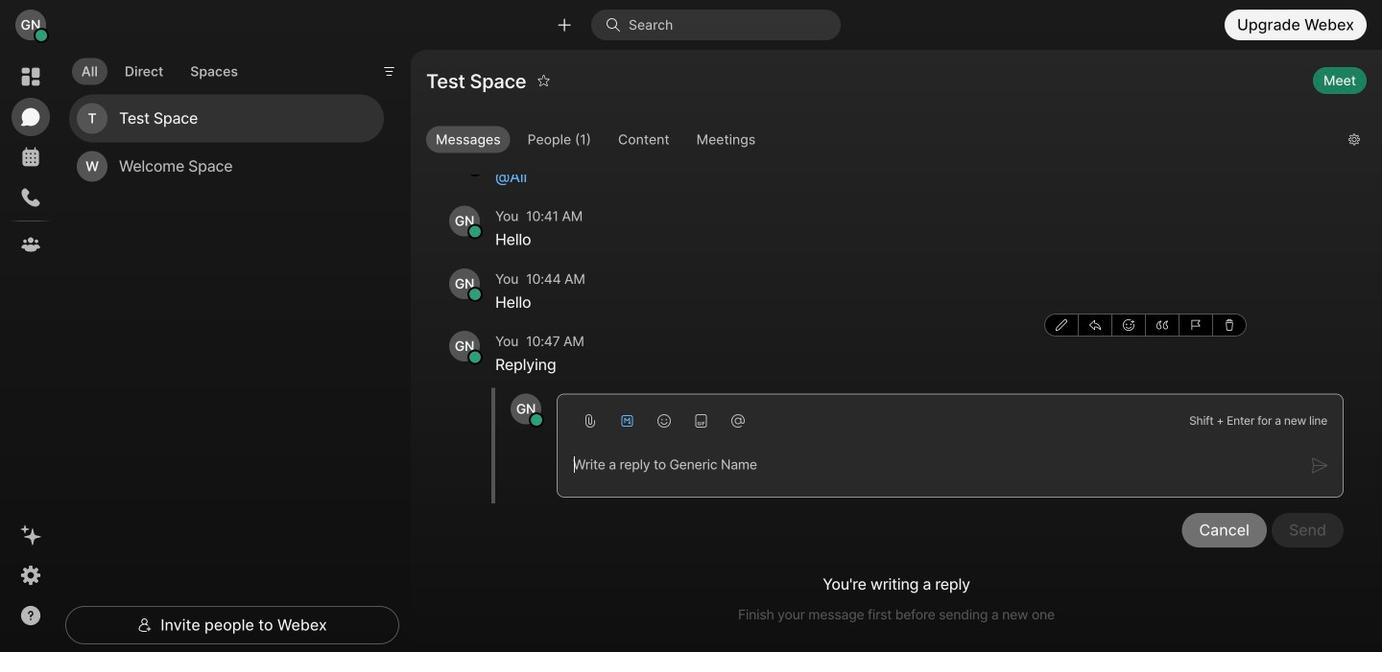Task type: vqa. For each thing, say whether or not it's contained in the screenshot.
Dashboard icon
no



Task type: describe. For each thing, give the bounding box(es) containing it.
delete message image
[[1224, 320, 1235, 331]]

quote message image
[[1157, 320, 1168, 331]]

add reaction image
[[1123, 320, 1134, 331]]

messages list
[[426, 26, 1367, 588]]

webex tab list
[[12, 58, 50, 264]]

0 vertical spatial group
[[426, 126, 1333, 157]]

group inside messages list
[[1044, 314, 1247, 337]]



Task type: locate. For each thing, give the bounding box(es) containing it.
test space list item
[[69, 95, 384, 143]]

group
[[426, 126, 1333, 157], [1044, 314, 1247, 337]]

tab list
[[67, 46, 252, 91]]

start a thread image
[[1089, 320, 1101, 331]]

flag for follow-up image
[[1190, 320, 1202, 331]]

edit message image
[[1056, 320, 1067, 331]]

welcome space list item
[[69, 143, 384, 191]]

1 vertical spatial group
[[1044, 314, 1247, 337]]

message composer toolbar element
[[558, 395, 1343, 440]]

navigation
[[0, 50, 61, 653]]



